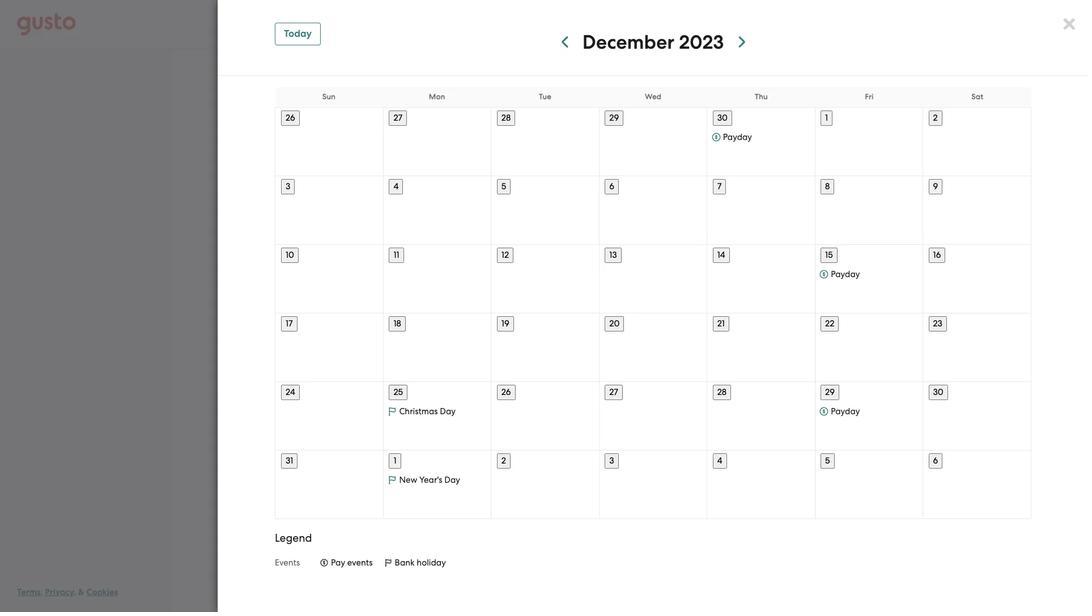 Task type: vqa. For each thing, say whether or not it's contained in the screenshot.
App Directory link
no



Task type: locate. For each thing, give the bounding box(es) containing it.
module__icon___go7vc image down double!
[[820, 407, 829, 416]]

19 button
[[497, 316, 514, 332]]

$100
[[379, 106, 422, 129], [364, 498, 381, 507]]

payroll up 22 cell
[[855, 284, 886, 295]]

0 vertical spatial 10
[[645, 139, 654, 151]]

1 horizontal spatial time
[[329, 525, 345, 534]]

0 horizontal spatial 1 cell
[[383, 451, 491, 469]]

in inside to qualify, your referee must sign up for gusto by january 31st, 2024 and run one or more paid payrolls. within thirty (30) calendar days of your referee's first paid invoice, you will receive a $500 visa gift card and your referee will receive a $100 visa gift card. additionally, if you qualify pursuant to these terms and your referee onboards ten (10) or more employees prior to the first payroll run and invoice paid, the incentive offered to you above will increase to $1,000 and the incentive for your referee will increase to $200. in order to be eligible for the promotion payouts, both the referrer account and the referee account must be open at the time the payouts are issued. you cannot participate in pay-per-click advertising on trademarked terms, including any derivations, variations or misspellings thereof, for search or content- based campaigns on google, msn, or yahoo. for the purposes of these terms, trademarked terms include gusto, gusto payroll, gusto hr, gusto benefits, zenpayroll, gusto coupon, gusto.com and buy gusto (all keywords apply as broad match).
[[515, 525, 522, 534]]

3 button for topmost 3 cell
[[281, 179, 295, 194]]

module__icon___go7vc image
[[712, 133, 721, 142], [820, 270, 829, 279], [388, 407, 397, 416], [820, 407, 829, 416], [388, 476, 397, 485], [320, 559, 328, 567], [384, 559, 392, 567]]

2x list
[[765, 188, 1003, 406]]

1 for 1 cell to the bottom
[[394, 456, 397, 466]]

0 vertical spatial payday
[[723, 132, 752, 142]]

6 inside row
[[933, 456, 938, 466]]

paid down they
[[832, 284, 853, 295]]

if down (or at the top
[[514, 139, 520, 151]]

for down sun
[[307, 106, 332, 129]]

promotion
[[747, 511, 784, 520]]

terms, down pay-
[[512, 538, 534, 547]]

time inside to qualify, your referee must sign up for gusto by january 31st, 2024 and run one or more paid payrolls. within thirty (30) calendar days of your referee's first paid invoice, you will receive a $500 visa gift card and your referee will receive a $100 visa gift card. additionally, if you qualify pursuant to these terms and your referee onboards ten (10) or more employees prior to the first payroll run and invoice paid, the incentive offered to you above will increase to $1,000 and the incentive for your referee will increase to $200. in order to be eligible for the promotion payouts, both the referrer account and the referee account must be open at the time the payouts are issued. you cannot participate in pay-per-click advertising on trademarked terms, including any derivations, variations or misspellings thereof, for search or content- based campaigns on google, msn, or yahoo. for the purposes of these terms, trademarked terms include gusto, gusto payroll, gusto hr, gusto benefits, zenpayroll, gusto coupon, gusto.com and buy gusto (all keywords apply as broad match).
[[329, 525, 345, 534]]

and down for them
[[919, 382, 933, 390]]

5 for right 5 button
[[825, 456, 830, 466]]

1 horizontal spatial first
[[813, 284, 830, 295]]

22 button
[[821, 316, 839, 332]]

6 button down $1,000 if your referral's business has 10 or more employees.
[[605, 179, 619, 194]]

3 row group from the top
[[275, 244, 1032, 313]]

your up the owner
[[849, 207, 869, 218]]

× document
[[218, 0, 1088, 612]]

14 cell
[[707, 245, 815, 263]]

1 horizontal spatial 5
[[825, 456, 830, 466]]

first inside 2 . they sign up and run their first paid payroll
[[813, 284, 830, 295]]

employees.
[[694, 139, 745, 151]]

and right 'copy'
[[316, 189, 343, 206]]

payday
[[723, 132, 752, 142], [831, 269, 860, 279], [831, 406, 860, 417]]

0 horizontal spatial 6 button
[[605, 179, 619, 194]]

terms down advertising
[[584, 538, 604, 547]]

1 vertical spatial sign
[[358, 484, 372, 493]]

events
[[275, 558, 300, 568]]

0 horizontal spatial increase
[[379, 511, 409, 520]]

up inside to qualify, your referee must sign up for gusto by january 31st, 2024 and run one or more paid payrolls. within thirty (30) calendar days of your referee's first paid invoice, you will receive a $500 visa gift card and your referee will receive a $100 visa gift card. additionally, if you qualify pursuant to these terms and your referee onboards ten (10) or more employees prior to the first payroll run and invoice paid, the incentive offered to you above will increase to $1,000 and the incentive for your referee will increase to $200. in order to be eligible for the promotion payouts, both the referrer account and the referee account must be open at the time the payouts are issued. you cannot participate in pay-per-click advertising on trademarked terms, including any derivations, variations or misspellings thereof, for search or content- based campaigns on google, msn, or yahoo. for the purposes of these terms, trademarked terms include gusto, gusto payroll, gusto hr, gusto benefits, zenpayroll, gusto coupon, gusto.com and buy gusto (all keywords apply as broad match).
[[374, 484, 383, 493]]

16
[[933, 250, 941, 260]]

in right score
[[539, 434, 556, 457]]

12 button
[[497, 248, 514, 263]]

20 button
[[605, 316, 624, 332]]

20
[[610, 319, 620, 329]]

30 cell
[[707, 108, 815, 126], [923, 382, 1031, 400]]

0 horizontal spatial 26 button
[[281, 110, 300, 126]]

more left employees.
[[668, 139, 692, 151]]

0 horizontal spatial if
[[481, 498, 485, 507]]

1 horizontal spatial incentive
[[476, 511, 508, 520]]

1 row group from the top
[[275, 108, 1032, 176]]

additionally,
[[434, 498, 479, 507]]

the down invoice,
[[841, 498, 853, 507]]

26 cell
[[276, 108, 383, 126], [491, 382, 599, 400]]

6 for bottom the 6 cell
[[933, 456, 938, 466]]

30 button up employees.
[[713, 110, 732, 126]]

more up pursuant
[[554, 484, 573, 493]]

holiday
[[417, 558, 446, 568]]

26 for topmost 26 button
[[286, 113, 295, 123]]

29 cell down 3 you both get gift cards! $500
[[815, 382, 923, 400]]

paid up prior
[[813, 484, 830, 493]]

$1,000 inside to qualify, your referee must sign up for gusto by january 31st, 2024 and run one or more paid payrolls. within thirty (30) calendar days of your referee's first paid invoice, you will receive a $500 visa gift card and your referee will receive a $100 visa gift card. additionally, if you qualify pursuant to these terms and your referee onboards ten (10) or more employees prior to the first payroll run and invoice paid, the incentive offered to you above will increase to $1,000 and the incentive for your referee will increase to $200. in order to be eligible for the promotion payouts, both the referrer account and the referee account must be open at the time the payouts are issued. you cannot participate in pay-per-click advertising on trademarked terms, including any derivations, variations or misspellings thereof, for search or content- based campaigns on google, msn, or yahoo. for the purposes of these terms, trademarked terms include gusto, gusto payroll, gusto hr, gusto benefits, zenpayroll, gusto coupon, gusto.com and buy gusto (all keywords apply as broad match).
[[420, 511, 444, 520]]

4 inside row
[[718, 456, 723, 466]]

1 horizontal spatial $500
[[813, 347, 836, 358]]

you
[[823, 333, 840, 344], [431, 525, 444, 534]]

0 vertical spatial them
[[457, 106, 503, 129]]

gusto navigation element
[[0, 49, 170, 94]]

26 up the when
[[286, 113, 295, 123]]

27 button up signs at the top left
[[389, 110, 407, 126]]

must up above in the bottom left of the page
[[338, 484, 356, 493]]

5 button
[[497, 179, 511, 194], [821, 453, 835, 469]]

if down "2024"
[[481, 498, 485, 507]]

1 vertical spatial $100
[[364, 498, 381, 507]]

gift up the paid,
[[960, 484, 973, 493]]

new
[[399, 475, 417, 485]]

4 cell
[[383, 176, 491, 194], [707, 451, 815, 469]]

1 vertical spatial both
[[949, 382, 965, 390]]

for up gusto.com at the right
[[913, 525, 923, 534]]

up
[[399, 139, 411, 150], [867, 270, 879, 281], [374, 484, 383, 493]]

1 vertical spatial 5 button
[[821, 453, 835, 469]]

2 vertical spatial run
[[897, 498, 909, 507]]

31 button
[[281, 453, 298, 469]]

link
[[421, 189, 445, 206], [872, 207, 887, 218], [332, 251, 347, 262]]

payday for 15
[[831, 269, 860, 279]]

account menu element
[[870, 0, 1071, 48]]

4 up days
[[718, 456, 723, 466]]

these
[[572, 498, 591, 507], [490, 538, 510, 547]]

a up above in the bottom left of the page
[[357, 498, 362, 507]]

1 vertical spatial employees
[[773, 498, 811, 507]]

1 horizontal spatial 1 cell
[[815, 108, 923, 126]]

run inside 2 . they sign up and run their first paid payroll
[[902, 270, 917, 281]]

increase up advertising
[[580, 511, 610, 520]]

12 cell
[[491, 245, 599, 263]]

1 horizontal spatial 27
[[610, 387, 618, 397]]

gift inside 3 you both get gift cards! $500
[[883, 333, 898, 344]]

in right cash
[[280, 139, 288, 150]]

incentive up the open
[[255, 511, 287, 520]]

0 vertical spatial 30 cell
[[707, 108, 815, 126]]

employees up payouts,
[[773, 498, 811, 507]]

onboards
[[679, 498, 713, 507]]

6 cell down has
[[599, 176, 707, 194]]

your right the share
[[387, 189, 418, 206]]

2024
[[479, 484, 497, 493]]

up left new
[[374, 484, 383, 493]]

15 cell
[[815, 245, 923, 263]]

referrals image
[[859, 10, 867, 18]]

1 button
[[821, 110, 833, 126], [389, 453, 401, 469]]

0 vertical spatial time
[[298, 85, 314, 94]]

28 for top the 28 cell
[[502, 113, 511, 123]]

1 horizontal spatial $1,000
[[482, 139, 512, 151]]

27 for top 27 button
[[394, 113, 403, 123]]

$500 for you, $100 for them (or double!)
[[255, 106, 612, 129]]

1 horizontal spatial 5 cell
[[815, 451, 923, 469]]

christmas
[[399, 406, 438, 417]]

2 horizontal spatial a
[[916, 484, 921, 493]]

1 horizontal spatial 29
[[825, 387, 835, 397]]

day down 25 cell
[[440, 406, 456, 417]]

2 horizontal spatial first
[[855, 498, 868, 507]]

for down cards!
[[898, 347, 911, 358]]

2 horizontal spatial paid
[[832, 284, 853, 295]]

0 horizontal spatial 2 button
[[497, 453, 511, 469]]

at
[[306, 525, 314, 534]]

your inside 1 share your link with another business owner
[[849, 207, 869, 218]]

terms , privacy , & cookies
[[17, 587, 118, 598]]

0 vertical spatial 5 button
[[497, 179, 511, 194]]

1 horizontal spatial 30 button
[[929, 385, 948, 400]]

0 horizontal spatial 6
[[610, 181, 615, 192]]

2 cell down sat
[[923, 108, 1031, 126]]

row
[[275, 87, 1032, 108], [276, 108, 1031, 176], [276, 245, 1031, 313], [276, 382, 1031, 450], [276, 451, 1031, 519]]

0 vertical spatial 28 button
[[497, 110, 515, 126]]

and left buy
[[941, 538, 955, 547]]

gift left cards!
[[883, 333, 898, 344]]

29 for rightmost 29 button
[[825, 387, 835, 397]]

3 cell
[[276, 176, 383, 194], [599, 451, 707, 469]]

employees inside to qualify, your referee must sign up for gusto by january 31st, 2024 and run one or more paid payrolls. within thirty (30) calendar days of your referee's first paid invoice, you will receive a $500 visa gift card and your referee will receive a $100 visa gift card. additionally, if you qualify pursuant to these terms and your referee onboards ten (10) or more employees prior to the first payroll run and invoice paid, the incentive offered to you above will increase to $1,000 and the incentive for your referee will increase to $200. in order to be eligible for the promotion payouts, both the referrer account and the referee account must be open at the time the payouts are issued. you cannot participate in pay-per-click advertising on trademarked terms, including any derivations, variations or misspellings thereof, for search or content- based campaigns on google, msn, or yahoo. for the purposes of these terms, trademarked terms include gusto, gusto payroll, gusto hr, gusto benefits, zenpayroll, gusto coupon, gusto.com and buy gusto (all keywords apply as broad match).
[[773, 498, 811, 507]]

them inside 2x list
[[913, 347, 936, 358]]

row group containing 24
[[275, 381, 1032, 450]]

row containing 10
[[276, 245, 1031, 313]]

of down participate
[[481, 538, 488, 547]]

payouts,
[[786, 511, 817, 520]]

3 down the when
[[286, 181, 290, 192]]

3 button
[[281, 179, 295, 194], [605, 453, 619, 469]]

row containing 31
[[276, 451, 1031, 519]]

and down 15 cell
[[881, 270, 899, 281]]

another
[[911, 207, 947, 218]]

coupon,
[[868, 538, 899, 547]]

2x
[[770, 379, 793, 402]]

variations
[[792, 525, 828, 534]]

1
[[825, 113, 828, 123], [813, 207, 816, 219], [394, 456, 397, 466]]

4 button
[[389, 179, 403, 194], [713, 453, 727, 469]]

1 horizontal spatial terms,
[[675, 525, 697, 534]]

payroll up days
[[696, 434, 759, 457]]

mon
[[429, 92, 445, 101]]

29 up $1,000 if your referral's business has 10 or more employees.
[[610, 113, 619, 123]]

row group
[[275, 108, 1032, 176], [275, 176, 1032, 244], [275, 244, 1032, 313], [275, 313, 1032, 381], [275, 381, 1032, 450], [275, 450, 1032, 519]]

1 vertical spatial 26 cell
[[491, 382, 599, 400]]

0 horizontal spatial trademarked
[[535, 538, 582, 547]]

visa up are
[[383, 498, 398, 507]]

be down onboards
[[683, 511, 692, 520]]

per-
[[540, 525, 556, 534]]

1 button up new
[[389, 453, 401, 469]]

6 row group from the top
[[275, 450, 1032, 519]]

2 vertical spatial 3
[[610, 456, 614, 466]]

1 vertical spatial 28
[[718, 387, 727, 397]]

increase
[[379, 511, 409, 520], [580, 511, 610, 520]]

on up the as in the left of the page
[[321, 538, 330, 547]]

1 vertical spatial if
[[481, 498, 485, 507]]

17 button
[[281, 316, 297, 332]]

31 cell
[[276, 451, 383, 469]]

5 cell inside row
[[815, 451, 923, 469]]

18
[[394, 319, 401, 329]]

run
[[902, 270, 917, 281], [516, 484, 527, 493], [897, 498, 909, 507]]

26 up score
[[502, 387, 511, 397]]

gusto left 'by'
[[397, 484, 418, 493]]

account up thereof,
[[880, 511, 909, 520]]

(or
[[508, 106, 533, 129]]

day left 31st,
[[445, 475, 460, 485]]

1 horizontal spatial 1 button
[[821, 110, 833, 126]]

3 cell down referral
[[276, 176, 383, 194]]

21 button
[[713, 316, 730, 332]]

29 button right refer
[[821, 385, 840, 400]]

(all
[[255, 552, 266, 561]]

employees right 10+
[[880, 382, 917, 390]]

1 cell up year's
[[383, 451, 491, 469]]

time
[[298, 85, 314, 94], [329, 525, 345, 534]]

copy and share your link
[[278, 189, 445, 206]]

0 vertical spatial 26
[[286, 113, 295, 123]]

row group containing 26
[[275, 108, 1032, 176]]

1 vertical spatial on
[[321, 538, 330, 547]]

of right days
[[740, 484, 747, 493]]

if inside to qualify, your referee must sign up for gusto by january 31st, 2024 and run one or more paid payrolls. within thirty (30) calendar days of your referee's first paid invoice, you will receive a $500 visa gift card and your referee will receive a $100 visa gift card. additionally, if you qualify pursuant to these terms and your referee onboards ten (10) or more employees prior to the first payroll run and invoice paid, the incentive offered to you above will increase to $1,000 and the incentive for your referee will increase to $200. in order to be eligible for the promotion payouts, both the referrer account and the referee account must be open at the time the payouts are issued. you cannot participate in pay-per-click advertising on trademarked terms, including any derivations, variations or misspellings thereof, for search or content- based campaigns on google, msn, or yahoo. for the purposes of these terms, trademarked terms include gusto, gusto payroll, gusto hr, gusto benefits, zenpayroll, gusto coupon, gusto.com and buy gusto (all keywords apply as broad match).
[[481, 498, 485, 507]]

terms, up payroll,
[[675, 525, 697, 534]]

None field
[[278, 218, 640, 243]]

1 horizontal spatial you
[[823, 333, 840, 344]]

content-
[[960, 525, 990, 534]]

6 up 'invoice'
[[933, 456, 938, 466]]

1 vertical spatial 28 button
[[713, 385, 731, 400]]

pay
[[331, 558, 345, 568]]

sign up above in the bottom left of the page
[[358, 484, 372, 493]]

3 inside row
[[610, 456, 614, 466]]

2 for 2 cell to the top
[[933, 113, 938, 123]]

up for 99% satisfaction. highest score in small-business payroll software.
[[374, 484, 383, 493]]

0 horizontal spatial 29
[[610, 113, 619, 123]]

row group containing 10
[[275, 244, 1032, 313]]

25 cell
[[383, 382, 491, 400]]

tue column header
[[539, 92, 551, 101]]

to
[[563, 498, 570, 507], [832, 498, 839, 507], [317, 511, 324, 520], [411, 511, 418, 520], [612, 511, 619, 520], [673, 511, 681, 520]]

30 down for them
[[933, 387, 944, 397]]

1 horizontal spatial must
[[338, 484, 356, 493]]

0 vertical spatial must
[[338, 484, 356, 493]]

27 down email
[[610, 387, 618, 397]]

$1,000 down card. on the left
[[420, 511, 444, 520]]

0 horizontal spatial 5
[[502, 181, 506, 192]]

will down 31 cell
[[316, 498, 328, 507]]

sign
[[847, 270, 865, 281], [358, 484, 372, 493]]

time left offer
[[298, 85, 314, 94]]

27 cell
[[383, 108, 491, 126], [599, 382, 707, 400]]

1 cell
[[815, 108, 923, 126], [383, 451, 491, 469]]

run left their
[[902, 270, 917, 281]]

0 vertical spatial 30 button
[[713, 110, 732, 126]]

up inside 2 . they sign up and run their first paid payroll
[[867, 270, 879, 281]]

6 down $1,000 if your referral's business has 10 or more employees.
[[610, 181, 615, 192]]

0 vertical spatial link
[[421, 189, 445, 206]]

2 horizontal spatial 2
[[933, 113, 938, 123]]

26
[[286, 113, 295, 123], [502, 387, 511, 397]]

you down "2024"
[[487, 498, 500, 507]]

terms
[[17, 587, 41, 598]]

payday for 1
[[723, 132, 752, 142]]

business up double!
[[826, 382, 856, 390]]

1 vertical spatial be
[[274, 525, 284, 534]]

27 button down email
[[605, 385, 623, 400]]

sign inside to qualify, your referee must sign up for gusto by january 31st, 2024 and run one or more paid payrolls. within thirty (30) calendar days of your referee's first paid invoice, you will receive a $500 visa gift card and your referee will receive a $100 visa gift card. additionally, if you qualify pursuant to these terms and your referee onboards ten (10) or more employees prior to the first payroll run and invoice paid, the incentive offered to you above will increase to $1,000 and the incentive for your referee will increase to $200. in order to be eligible for the promotion payouts, both the referrer account and the referee account must be open at the time the payouts are issued. you cannot participate in pay-per-click advertising on trademarked terms, including any derivations, variations or misspellings thereof, for search or content- based campaigns on google, msn, or yahoo. for the purposes of these terms, trademarked terms include gusto, gusto payroll, gusto hr, gusto benefits, zenpayroll, gusto coupon, gusto.com and buy gusto (all keywords apply as broad match).
[[358, 484, 372, 493]]

these up advertising
[[572, 498, 591, 507]]

qualify
[[502, 498, 527, 507]]

a up gusto.com at the right
[[916, 484, 921, 493]]

them
[[457, 106, 503, 129], [913, 347, 936, 358]]

1 horizontal spatial gift
[[883, 333, 898, 344]]

1 vertical spatial 6 button
[[929, 453, 943, 469]]

0 vertical spatial be
[[683, 511, 692, 520]]

1 vertical spatial 1
[[813, 207, 816, 219]]

1 horizontal spatial trademarked
[[626, 525, 673, 534]]

28 cell
[[491, 108, 599, 126], [707, 382, 815, 400]]

29 cell down the 'wed' column header
[[599, 108, 707, 126]]

0 horizontal spatial 29 cell
[[599, 108, 707, 126]]

0 vertical spatial 4 cell
[[383, 176, 491, 194]]

1 horizontal spatial 1
[[813, 207, 816, 219]]

6 button up 'invoice'
[[929, 453, 943, 469]]

2 vertical spatial first
[[855, 498, 868, 507]]

1 horizontal spatial visa
[[944, 484, 959, 493]]

7 cell
[[707, 176, 815, 194]]

1 button for 1 cell to the top
[[821, 110, 833, 126]]

share inside 1 share your link with another business owner
[[821, 207, 847, 218]]

and down additionally, at the left of the page
[[446, 511, 460, 520]]

0 horizontal spatial 3 button
[[281, 179, 295, 194]]

31
[[286, 456, 293, 466]]

(30)
[[671, 484, 685, 493]]

16 cell
[[923, 245, 1031, 263]]

13 button
[[605, 248, 622, 263]]

0 horizontal spatial both
[[819, 511, 836, 520]]

up for $500
[[399, 139, 411, 150]]

cookies
[[87, 587, 118, 598]]

2 vertical spatial gift
[[400, 498, 412, 507]]

tue
[[539, 92, 551, 101]]

your up pay-
[[522, 511, 538, 520]]

employees inside the refer a business of 10+ employees and you both get double!
[[880, 382, 917, 390]]

11 cell
[[383, 245, 491, 263]]

sign inside 2 . they sign up and run their first paid payroll
[[847, 270, 865, 281]]

5 cell
[[491, 176, 599, 194], [815, 451, 923, 469]]

module__icon___go7vc image down 15 button
[[820, 270, 829, 279]]

1 horizontal spatial 3 button
[[605, 453, 619, 469]]

events
[[347, 558, 373, 568]]

1 vertical spatial time
[[329, 525, 345, 534]]

payroll
[[855, 284, 886, 295], [696, 434, 759, 457], [870, 498, 895, 507]]

business inside the refer a business of 10+ employees and you both get double!
[[826, 382, 856, 390]]

as
[[326, 552, 334, 561]]

trademarked
[[626, 525, 673, 534], [535, 538, 582, 547]]

based
[[255, 538, 277, 547]]

on up include
[[615, 525, 624, 534]]

signs
[[374, 139, 397, 150]]

0 horizontal spatial of
[[481, 538, 488, 547]]

one
[[529, 484, 543, 493]]

link down gusto.
[[421, 189, 445, 206]]

0 vertical spatial 26 cell
[[276, 108, 383, 126]]

0 vertical spatial 27
[[394, 113, 403, 123]]

0 horizontal spatial get
[[866, 333, 880, 344]]

2 button
[[929, 110, 943, 126], [497, 453, 511, 469]]

30 up employees.
[[718, 113, 728, 123]]

1 button for 1 cell to the bottom
[[389, 453, 401, 469]]

29 for the left 29 button
[[610, 113, 619, 123]]

0 horizontal spatial 2
[[502, 456, 506, 466]]

5 cell down referral's
[[491, 176, 599, 194]]

pursuant
[[529, 498, 561, 507]]

0 vertical spatial 3
[[286, 181, 290, 192]]

1 vertical spatial 26
[[502, 387, 511, 397]]

0 horizontal spatial terms,
[[512, 538, 534, 547]]

0 horizontal spatial 4
[[394, 181, 399, 192]]

4 row group from the top
[[275, 313, 1032, 381]]

double!
[[800, 391, 827, 400]]

0 horizontal spatial $1,000
[[420, 511, 444, 520]]

2 row group from the top
[[275, 176, 1032, 244]]

preview
[[553, 354, 588, 366]]

you inside to qualify, your referee must sign up for gusto by january 31st, 2024 and run one or more paid payrolls. within thirty (30) calendar days of your referee's first paid invoice, you will receive a $500 visa gift card and your referee will receive a $100 visa gift card. additionally, if you qualify pursuant to these terms and your referee onboards ten (10) or more employees prior to the first payroll run and invoice paid, the incentive offered to you above will increase to $1,000 and the incentive for your referee will increase to $200. in order to be eligible for the promotion payouts, both the referrer account and the referee account must be open at the time the payouts are issued. you cannot participate in pay-per-click advertising on trademarked terms, including any derivations, variations or misspellings thereof, for search or content- based campaigns on google, msn, or yahoo. for the purposes of these terms, trademarked terms include gusto, gusto payroll, gusto hr, gusto benefits, zenpayroll, gusto coupon, gusto.com and buy gusto (all keywords apply as broad match).
[[431, 525, 444, 534]]

prior
[[813, 498, 830, 507]]

0 vertical spatial 6 cell
[[599, 176, 707, 194]]

26 cell down sun
[[276, 108, 383, 126]]

referee's
[[767, 484, 796, 493]]

0 vertical spatial 28
[[502, 113, 511, 123]]

6 for the leftmost the 6 cell
[[610, 181, 615, 192]]

29 cell
[[599, 108, 707, 126], [815, 382, 923, 400]]

5 row group from the top
[[275, 381, 1032, 450]]

0 horizontal spatial these
[[490, 538, 510, 547]]

you,
[[337, 106, 375, 129]]

30 for leftmost 30 button
[[718, 113, 728, 123]]

Enter email address email field
[[278, 316, 721, 341]]

2 vertical spatial more
[[752, 498, 771, 507]]

0 vertical spatial 26 button
[[281, 110, 300, 126]]

2 cell
[[923, 108, 1031, 126], [491, 451, 599, 469]]

5 inside row
[[825, 456, 830, 466]]

to right offered
[[317, 511, 324, 520]]

$500 up 'invoice'
[[923, 484, 942, 493]]

9 button
[[929, 179, 943, 194]]

$500 down limited
[[255, 106, 302, 129]]

1 vertical spatial 5
[[825, 456, 830, 466]]

1 vertical spatial payday
[[831, 269, 860, 279]]

the
[[315, 251, 330, 262], [841, 498, 853, 507], [974, 498, 985, 507], [462, 511, 474, 520], [733, 511, 745, 520], [838, 511, 850, 520], [927, 511, 938, 520], [315, 525, 327, 534], [347, 525, 359, 534], [433, 538, 445, 547]]

to qualify, your referee must sign up for gusto by january 31st, 2024 and run one or more paid payrolls. within thirty (30) calendar days of your referee's first paid invoice, you will receive a $500 visa gift card and your referee will receive a $100 visa gift card. additionally, if you qualify pursuant to these terms and your referee onboards ten (10) or more employees prior to the first payroll run and invoice paid, the incentive offered to you above will increase to $1,000 and the incentive for your referee will increase to $200. in order to be eligible for the promotion payouts, both the referrer account and the referee account must be open at the time the payouts are issued. you cannot participate in pay-per-click advertising on trademarked terms, including any derivations, variations or misspellings thereof, for search or content- based campaigns on google, msn, or yahoo. for the purposes of these terms, trademarked terms include gusto, gusto payroll, gusto hr, gusto benefits, zenpayroll, gusto coupon, gusto.com and buy gusto (all keywords apply as broad match).
[[255, 484, 996, 561]]

of inside the refer a business of 10+ employees and you both get double!
[[857, 382, 864, 390]]

9
[[933, 181, 938, 192]]

sat column header
[[972, 92, 984, 101]]

6 cell
[[599, 176, 707, 194], [923, 451, 1031, 469]]

28 for the bottommost the 28 cell
[[718, 387, 727, 397]]

1 horizontal spatial 2
[[813, 270, 818, 282]]

row containing 26
[[276, 108, 1031, 176]]

january
[[431, 484, 461, 493]]

refer a business of 10+ employees and you both get double!
[[800, 382, 979, 400]]

2 horizontal spatial in
[[539, 434, 556, 457]]



Task type: describe. For each thing, give the bounding box(es) containing it.
0 horizontal spatial 6 cell
[[599, 176, 707, 194]]

gusto right gusto,
[[659, 538, 680, 547]]

6 button for bottom the 6 cell
[[929, 453, 943, 469]]

will up click
[[567, 511, 578, 520]]

payroll inside to qualify, your referee must sign up for gusto by january 31st, 2024 and run one or more paid payrolls. within thirty (30) calendar days of your referee's first paid invoice, you will receive a $500 visa gift card and your referee will receive a $100 visa gift card. additionally, if you qualify pursuant to these terms and your referee onboards ten (10) or more employees prior to the first payroll run and invoice paid, the incentive offered to you above will increase to $1,000 and the incentive for your referee will increase to $200. in order to be eligible for the promotion payouts, both the referrer account and the referee account must be open at the time the payouts are issued. you cannot participate in pay-per-click advertising on trademarked terms, including any derivations, variations or misspellings thereof, for search or content- based campaigns on google, msn, or yahoo. for the purposes of these terms, trademarked terms include gusto, gusto payroll, gusto hr, gusto benefits, zenpayroll, gusto coupon, gusto.com and buy gusto (all keywords apply as broad match).
[[870, 498, 895, 507]]

8 cell
[[815, 176, 923, 194]]

30 for 30 button to the bottom
[[933, 387, 944, 397]]

eligible
[[694, 511, 720, 520]]

google,
[[332, 538, 360, 547]]

0 vertical spatial 29 cell
[[599, 108, 707, 126]]

1 vertical spatial 1 cell
[[383, 451, 491, 469]]

16 button
[[929, 248, 946, 263]]

module__icon___go7vc image left pay
[[320, 559, 328, 567]]

row group containing 3
[[275, 176, 1032, 244]]

24
[[286, 387, 295, 397]]

highest
[[414, 434, 483, 457]]

gusto,
[[634, 538, 657, 547]]

card.
[[414, 498, 432, 507]]

row containing sun
[[275, 87, 1032, 108]]

referee down 31 cell
[[311, 484, 336, 493]]

1 vertical spatial terms
[[584, 538, 604, 547]]

or right msn,
[[384, 538, 391, 547]]

2 account from the left
[[967, 511, 996, 520]]

× button
[[1062, 9, 1077, 37]]

28 button for top the 28 cell
[[497, 110, 515, 126]]

satisfaction.
[[298, 434, 410, 457]]

will up payouts
[[366, 511, 378, 520]]

sun column header
[[322, 92, 336, 101]]

18 button
[[389, 316, 406, 332]]

1 inside 1 share your link with another business owner
[[813, 207, 816, 219]]

when
[[290, 139, 315, 150]]

module__icon___go7vc image left new
[[388, 476, 397, 485]]

both inside the refer a business of 10+ employees and you both get double!
[[949, 382, 965, 390]]

gusto down misspellings
[[845, 538, 867, 547]]

pay events
[[331, 558, 373, 568]]

refer
[[800, 382, 818, 390]]

2 increase from the left
[[580, 511, 610, 520]]

31st,
[[462, 484, 478, 493]]

your down qualify,
[[271, 498, 287, 507]]

fri column header
[[865, 92, 874, 101]]

pay-
[[523, 525, 540, 534]]

with
[[889, 207, 909, 218]]

0 vertical spatial more
[[668, 139, 692, 151]]

year's
[[419, 475, 443, 485]]

mon column header
[[429, 92, 445, 101]]

0 vertical spatial $1,000
[[482, 139, 512, 151]]

(10)
[[728, 498, 741, 507]]

0 horizontal spatial must
[[255, 525, 272, 534]]

1 for 1 cell to the top
[[825, 113, 828, 123]]

thu column header
[[755, 92, 768, 101]]

share the link on: facebook
[[287, 251, 406, 262]]

paid inside 2 . they sign up and run their first paid payroll
[[832, 284, 853, 295]]

0 vertical spatial $100
[[379, 106, 422, 129]]

0 vertical spatial day
[[440, 406, 456, 417]]

december
[[583, 31, 675, 54]]

new year's day
[[399, 475, 460, 485]]

module__icon___go7vc image up 7
[[712, 133, 721, 142]]

1 horizontal spatial 5 button
[[821, 453, 835, 469]]

0 vertical spatial 27 button
[[389, 110, 407, 126]]

wed column header
[[645, 92, 662, 101]]

the right 10 button
[[315, 251, 330, 262]]

for them
[[896, 347, 936, 358]]

gusto down content-
[[972, 538, 994, 547]]

17
[[286, 319, 293, 329]]

month view table
[[275, 87, 1032, 531]]

limited
[[271, 85, 297, 94]]

13 cell
[[599, 245, 707, 263]]

row containing 24
[[276, 382, 1031, 450]]

your left 'referee's'
[[749, 484, 765, 493]]

1 vertical spatial first
[[798, 484, 811, 493]]

you inside 3 you both get gift cards! $500
[[823, 333, 840, 344]]

0 vertical spatial 3 cell
[[276, 176, 383, 194]]

paid,
[[953, 498, 972, 507]]

1 vertical spatial 29 cell
[[815, 382, 923, 400]]

gusto down the derivations,
[[748, 538, 769, 547]]

referee up order
[[651, 498, 677, 507]]

or right "(10)"
[[743, 498, 750, 507]]

terms link
[[17, 587, 41, 598]]

you right invoice,
[[860, 484, 873, 493]]

19 cell
[[491, 313, 599, 332]]

24 button
[[281, 385, 300, 400]]

1 vertical spatial a
[[916, 484, 921, 493]]

2 vertical spatial of
[[481, 538, 488, 547]]

today button
[[275, 23, 321, 45]]

0 horizontal spatial share
[[287, 251, 313, 262]]

0 vertical spatial 2 button
[[929, 110, 943, 126]]

1 incentive from the left
[[255, 511, 287, 520]]

software.
[[764, 434, 849, 457]]

offer
[[316, 85, 332, 94]]

or up zenpayroll,
[[830, 525, 837, 534]]

for inside 2x list
[[898, 347, 911, 358]]

8
[[825, 181, 830, 192]]

0 vertical spatial 5 cell
[[491, 176, 599, 194]]

and up thereof,
[[910, 511, 925, 520]]

match).
[[360, 552, 387, 561]]

0 vertical spatial in
[[280, 139, 288, 150]]

15
[[825, 250, 833, 260]]

issued.
[[405, 525, 429, 534]]

how it works
[[765, 165, 851, 183]]

1 vertical spatial 6 cell
[[923, 451, 1031, 469]]

1 vertical spatial 27 cell
[[599, 382, 707, 400]]

or up buy
[[950, 525, 958, 534]]

double!)
[[537, 106, 612, 129]]

get inside the refer a business of 10+ employees and you both get double!
[[967, 382, 979, 390]]

14 button
[[713, 248, 730, 263]]

module__icon___go7vc image left bank
[[384, 559, 392, 567]]

1 vertical spatial 28 cell
[[707, 382, 815, 400]]

0 vertical spatial if
[[514, 139, 520, 151]]

privacy link
[[45, 587, 74, 598]]

4 for right 4 button
[[718, 456, 723, 466]]

and up qualify
[[499, 484, 514, 493]]

28 button for the bottommost the 28 cell
[[713, 385, 731, 400]]

0 vertical spatial 27 cell
[[383, 108, 491, 126]]

25
[[394, 387, 403, 397]]

the up search
[[927, 511, 938, 520]]

for left gusto.
[[413, 139, 425, 150]]

business left has
[[586, 139, 624, 151]]

0 horizontal spatial 2 cell
[[491, 451, 599, 469]]

for
[[420, 538, 431, 547]]

for down ten
[[722, 511, 732, 520]]

the up any
[[733, 511, 745, 520]]

24 cell
[[276, 382, 383, 400]]

1 vertical spatial day
[[445, 475, 460, 485]]

for left new
[[385, 484, 395, 493]]

0 vertical spatial visa
[[944, 484, 959, 493]]

business inside 1 share your link with another business owner
[[813, 221, 851, 232]]

cannot
[[446, 525, 471, 534]]

1 vertical spatial run
[[516, 484, 527, 493]]

2 for leftmost 2 cell
[[502, 456, 506, 466]]

1 vertical spatial 27 button
[[605, 385, 623, 400]]

3 inside 3 you both get gift cards! $500
[[813, 333, 818, 345]]

0 vertical spatial 2 cell
[[923, 108, 1031, 126]]

1 vertical spatial terms,
[[512, 538, 534, 547]]

and down to
[[255, 498, 269, 507]]

fri
[[865, 92, 874, 101]]

copy
[[278, 189, 313, 206]]

your right qualify,
[[293, 484, 309, 493]]

payroll,
[[682, 538, 708, 547]]

thu
[[755, 92, 768, 101]]

18 cell
[[383, 313, 491, 332]]

referee up offered
[[289, 498, 314, 507]]

your down within
[[634, 498, 650, 507]]

13
[[610, 250, 617, 260]]

0 horizontal spatial 29 button
[[605, 110, 624, 126]]

2 horizontal spatial gift
[[960, 484, 973, 493]]

benefits,
[[771, 538, 802, 547]]

1 account from the left
[[880, 511, 909, 520]]

8 button
[[821, 179, 835, 194]]

referral's
[[545, 139, 584, 151]]

9 cell
[[923, 176, 1031, 194]]

wed
[[645, 92, 662, 101]]

and left 'invoice'
[[910, 498, 925, 507]]

for down mon
[[427, 106, 452, 129]]

1 vertical spatial more
[[554, 484, 573, 493]]

10+
[[866, 382, 878, 390]]

1 vertical spatial 2 button
[[497, 453, 511, 469]]

3 for topmost 3 cell
[[286, 181, 290, 192]]

1 increase from the left
[[379, 511, 409, 520]]

referee down the paid,
[[940, 511, 966, 520]]

25 button
[[389, 385, 408, 400]]

1 , from the left
[[41, 587, 43, 598]]

1 vertical spatial payroll
[[696, 434, 759, 457]]

the right at
[[315, 525, 327, 534]]

your down (or at the top
[[523, 139, 543, 151]]

1 vertical spatial 3 cell
[[599, 451, 707, 469]]

0 vertical spatial terms
[[593, 498, 613, 507]]

invoice,
[[832, 484, 858, 493]]

has
[[626, 139, 642, 151]]

yahoo.
[[393, 538, 418, 547]]

0 horizontal spatial paid
[[575, 484, 591, 493]]

2 vertical spatial payday
[[831, 406, 860, 417]]

10 inside button
[[286, 250, 294, 260]]

both inside to qualify, your referee must sign up for gusto by january 31st, 2024 and run one or more paid payrolls. within thirty (30) calendar days of your referee's first paid invoice, you will receive a $500 visa gift card and your referee will receive a $100 visa gift card. additionally, if you qualify pursuant to these terms and your referee onboards ten (10) or more employees prior to the first payroll run and invoice paid, the incentive offered to you above will increase to $1,000 and the incentive for your referee will increase to $200. in order to be eligible for the promotion payouts, both the referrer account and the referee account must be open at the time the payouts are issued. you cannot participate in pay-per-click advertising on trademarked terms, including any derivations, variations or misspellings thereof, for search or content- based campaigns on google, msn, or yahoo. for the purposes of these terms, trademarked terms include gusto, gusto payroll, gusto hr, gusto benefits, zenpayroll, gusto coupon, gusto.com and buy gusto (all keywords apply as broad match).
[[819, 511, 836, 520]]

27 for the bottommost 27 button
[[610, 387, 618, 397]]

sun
[[322, 92, 336, 101]]

your right the when
[[317, 139, 337, 150]]

0 vertical spatial 28 cell
[[491, 108, 599, 126]]

they
[[823, 270, 844, 281]]

any
[[733, 525, 747, 534]]

0 horizontal spatial a
[[357, 498, 362, 507]]

2 incentive from the left
[[476, 511, 508, 520]]

1 vertical spatial 30 cell
[[923, 382, 1031, 400]]

you left above in the bottom left of the page
[[326, 511, 339, 520]]

qualify,
[[265, 484, 292, 493]]

6 button for the leftmost the 6 cell
[[605, 179, 619, 194]]

score
[[488, 434, 535, 457]]

apply
[[303, 552, 324, 561]]

gusto.
[[428, 139, 457, 150]]

0 vertical spatial receive
[[889, 484, 914, 493]]

0 horizontal spatial be
[[274, 525, 284, 534]]

20 cell
[[599, 313, 707, 332]]

module__icon___go7vc image down '25' button
[[388, 407, 397, 416]]

1 horizontal spatial 29 button
[[821, 385, 840, 400]]

the down above in the bottom left of the page
[[347, 525, 359, 534]]

1 horizontal spatial of
[[740, 484, 747, 493]]

business up thirty
[[616, 434, 691, 457]]

you inside the refer a business of 10+ employees and you both get double!
[[935, 382, 947, 390]]

0 vertical spatial $500
[[255, 106, 302, 129]]

2 vertical spatial link
[[332, 251, 347, 262]]

1 share your link with another business owner
[[813, 207, 947, 232]]

17 cell
[[276, 313, 383, 332]]

row group containing 31
[[275, 450, 1032, 519]]

to right pursuant
[[563, 498, 570, 507]]

home image
[[17, 13, 76, 35]]

$100 inside to qualify, your referee must sign up for gusto by january 31st, 2024 and run one or more paid payrolls. within thirty (30) calendar days of your referee's first paid invoice, you will receive a $500 visa gift card and your referee will receive a $100 visa gift card. additionally, if you qualify pursuant to these terms and your referee onboards ten (10) or more employees prior to the first payroll run and invoice paid, the incentive offered to you above will increase to $1,000 and the incentive for your referee will increase to $200. in order to be eligible for the promotion payouts, both the referrer account and the referee account must be open at the time the payouts are issued. you cannot participate in pay-per-click advertising on trademarked terms, including any derivations, variations or misspellings thereof, for search or content- based campaigns on google, msn, or yahoo. for the purposes of these terms, trademarked terms include gusto, gusto payroll, gusto hr, gusto benefits, zenpayroll, gusto coupon, gusto.com and buy gusto (all keywords apply as broad match).
[[364, 498, 381, 507]]

get inside 3 you both get gift cards! $500
[[866, 333, 880, 344]]

email
[[591, 354, 616, 366]]

0 horizontal spatial on
[[321, 538, 330, 547]]

a inside the refer a business of 10+ employees and you both get double!
[[820, 382, 825, 390]]

it
[[799, 165, 809, 183]]

0 horizontal spatial time
[[298, 85, 314, 94]]

10 cell
[[276, 245, 383, 263]]

in
[[643, 511, 650, 520]]

$500 inside 3 you both get gift cards! $500
[[813, 347, 836, 358]]

0 vertical spatial on
[[615, 525, 624, 534]]

payroll inside 2 . they sign up and run their first paid payroll
[[855, 284, 886, 295]]

or right 'one'
[[545, 484, 552, 493]]

and inside 2 . they sign up and run their first paid payroll
[[881, 270, 899, 281]]

both inside 3 you both get gift cards! $500
[[842, 333, 863, 344]]

zenpayroll,
[[804, 538, 843, 547]]

21 cell
[[707, 313, 815, 332]]

gusto down 'including'
[[710, 538, 731, 547]]

0 vertical spatial trademarked
[[626, 525, 673, 534]]

or right has
[[657, 139, 666, 151]]

0 vertical spatial 4 button
[[389, 179, 403, 194]]

×
[[1062, 9, 1077, 37]]

1 horizontal spatial these
[[572, 498, 591, 507]]

referral
[[339, 139, 372, 150]]

works
[[812, 165, 851, 183]]

referee up per-
[[539, 511, 565, 520]]

1 vertical spatial 26 button
[[497, 385, 516, 400]]

and inside the refer a business of 10+ employees and you both get double!
[[919, 382, 933, 390]]

22 cell
[[815, 313, 923, 332]]

facebook
[[368, 252, 406, 262]]

12
[[502, 250, 509, 260]]

1 horizontal spatial paid
[[813, 484, 830, 493]]

0 horizontal spatial 30 button
[[713, 110, 732, 126]]

advertising
[[573, 525, 613, 534]]

row group containing 17
[[275, 313, 1032, 381]]

0 vertical spatial 1 cell
[[815, 108, 923, 126]]

0 horizontal spatial 4 cell
[[383, 176, 491, 194]]

5 for the top 5 button
[[502, 181, 506, 192]]

1 horizontal spatial 4 cell
[[707, 451, 815, 469]]

will up referrer at right bottom
[[875, 484, 887, 493]]

on:
[[350, 251, 364, 262]]

open
[[286, 525, 304, 534]]

23 button
[[929, 316, 947, 332]]

the up the cannot
[[462, 511, 474, 520]]

link inside 1 share your link with another business owner
[[872, 207, 887, 218]]

to up issued.
[[411, 511, 418, 520]]

to right prior
[[832, 498, 839, 507]]

to down and
[[612, 511, 619, 520]]

invoice
[[927, 498, 952, 507]]

to right order
[[673, 511, 681, 520]]

1 vertical spatial in
[[539, 434, 556, 457]]

for down qualify
[[510, 511, 520, 520]]

1 horizontal spatial be
[[683, 511, 692, 520]]

the right for at the left of the page
[[433, 538, 445, 547]]

26 for 26 button to the bottom
[[502, 387, 511, 397]]

3 for bottom 3 cell
[[610, 456, 614, 466]]

1 vertical spatial 30 button
[[929, 385, 948, 400]]

offered
[[289, 511, 315, 520]]

1 vertical spatial visa
[[383, 498, 398, 507]]

0 horizontal spatial receive
[[330, 498, 355, 507]]

the down card
[[974, 498, 985, 507]]

facebook button
[[364, 251, 411, 262]]

the left referrer at right bottom
[[838, 511, 850, 520]]

legend
[[275, 532, 312, 545]]

thereof,
[[884, 525, 911, 534]]

23 cell
[[923, 313, 1031, 332]]

$200.
[[621, 511, 642, 520]]

4 for topmost 4 button
[[394, 181, 399, 192]]

2 inside 2 . they sign up and run their first paid payroll
[[813, 270, 818, 282]]

2 , from the left
[[74, 587, 76, 598]]

2 . they sign up and run their first paid payroll
[[813, 270, 939, 295]]

$500 inside to qualify, your referee must sign up for gusto by january 31st, 2024 and run one or more paid payrolls. within thirty (30) calendar days of your referee's first paid invoice, you will receive a $500 visa gift card and your referee will receive a $100 visa gift card. additionally, if you qualify pursuant to these terms and your referee onboards ten (10) or more employees prior to the first payroll run and invoice paid, the incentive offered to you above will increase to $1,000 and the incentive for your referee will increase to $200. in order to be eligible for the promotion payouts, both the referrer account and the referee account must be open at the time the payouts are issued. you cannot participate in pay-per-click advertising on trademarked terms, including any derivations, variations or misspellings thereof, for search or content- based campaigns on google, msn, or yahoo. for the purposes of these terms, trademarked terms include gusto, gusto payroll, gusto hr, gusto benefits, zenpayroll, gusto coupon, gusto.com and buy gusto (all keywords apply as broad match).
[[923, 484, 942, 493]]

1 horizontal spatial 4 button
[[713, 453, 727, 469]]

3 button for bottom 3 cell
[[605, 453, 619, 469]]



